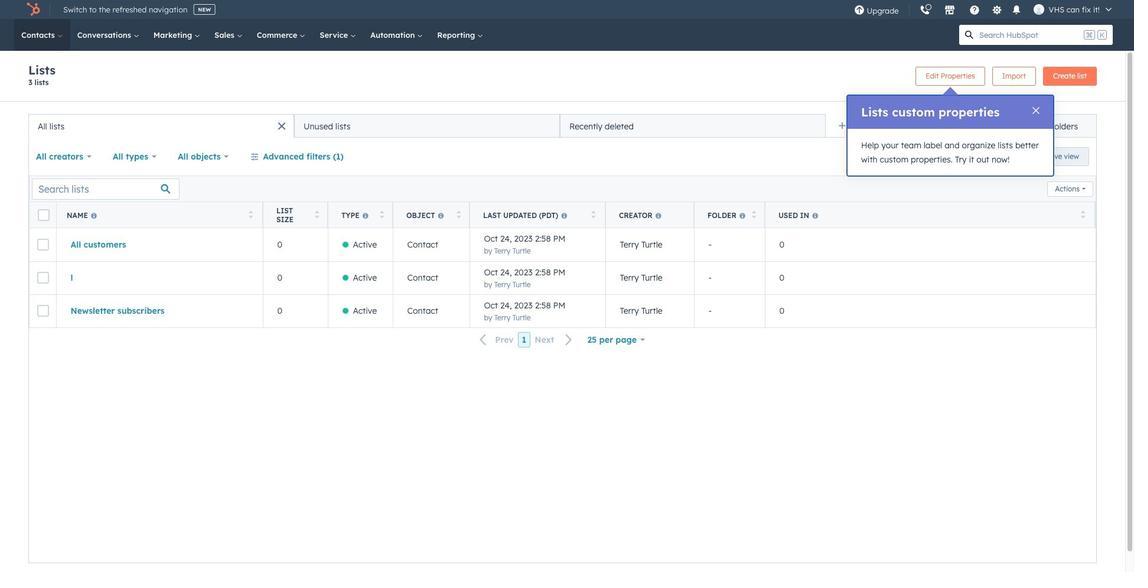 Task type: locate. For each thing, give the bounding box(es) containing it.
2 folder element from the top
[[694, 261, 765, 294]]

1 object element from the top
[[393, 228, 470, 261]]

2 object element from the top
[[393, 261, 470, 294]]

1 type element from the top
[[328, 228, 393, 261]]

1 folder element from the top
[[694, 228, 765, 261]]

marketplaces image
[[945, 5, 955, 16]]

folder element for the object element related to second type element from the top
[[694, 261, 765, 294]]

7 press to sort. element from the left
[[1082, 210, 1086, 220]]

1 horizontal spatial press to sort. image
[[592, 210, 596, 218]]

press to sort. element
[[249, 210, 253, 220], [315, 210, 320, 220], [380, 210, 385, 220], [457, 210, 461, 220], [592, 210, 596, 220], [752, 210, 757, 220], [1082, 210, 1086, 220]]

3 press to sort. image from the left
[[457, 210, 461, 218]]

folder element for the object element related to third type element from the bottom of the page
[[694, 228, 765, 261]]

list size element
[[263, 228, 328, 261], [263, 261, 328, 294], [263, 294, 328, 327]]

type element
[[328, 228, 393, 261], [328, 261, 393, 294], [328, 294, 393, 327]]

column header
[[606, 202, 695, 228]]

object element for second type element from the top
[[393, 261, 470, 294]]

1 list size element from the top
[[263, 228, 328, 261]]

folder element for 1st type element from the bottom the object element
[[694, 294, 765, 327]]

3 folder element from the top
[[694, 294, 765, 327]]

2 type element from the top
[[328, 261, 393, 294]]

banner
[[28, 63, 1097, 89]]

2 press to sort. element from the left
[[315, 210, 320, 220]]

2 press to sort. image from the left
[[592, 210, 596, 218]]

1 press to sort. image from the left
[[249, 210, 253, 218]]

object element for 1st type element from the bottom
[[393, 294, 470, 327]]

2 horizontal spatial press to sort. image
[[752, 210, 757, 218]]

3 press to sort. element from the left
[[380, 210, 385, 220]]

menu
[[848, 0, 1121, 20]]

5 press to sort. element from the left
[[592, 210, 596, 220]]

3 object element from the top
[[393, 294, 470, 327]]

press to sort. image
[[249, 210, 253, 218], [592, 210, 596, 218], [752, 210, 757, 218]]

3 list size element from the top
[[263, 294, 328, 327]]

press to sort. image
[[315, 210, 320, 218], [380, 210, 385, 218], [457, 210, 461, 218], [1082, 210, 1086, 218]]

list size element for second type element from the top
[[263, 261, 328, 294]]

object element
[[393, 228, 470, 261], [393, 261, 470, 294], [393, 294, 470, 327]]

2 list size element from the top
[[263, 261, 328, 294]]

0 horizontal spatial press to sort. image
[[249, 210, 253, 218]]

folder element
[[694, 228, 765, 261], [694, 261, 765, 294], [694, 294, 765, 327]]

1 press to sort. element from the left
[[249, 210, 253, 220]]

3 press to sort. image from the left
[[752, 210, 757, 218]]

1 press to sort. image from the left
[[315, 210, 320, 218]]

pagination navigation
[[473, 332, 580, 348]]

jer mill image
[[1034, 4, 1045, 15]]



Task type: vqa. For each thing, say whether or not it's contained in the screenshot.
"Home" 'button'
no



Task type: describe. For each thing, give the bounding box(es) containing it.
press to sort. image for second press to sort. element from right
[[752, 210, 757, 218]]

list size element for 1st type element from the bottom
[[263, 294, 328, 327]]

4 press to sort. element from the left
[[457, 210, 461, 220]]

Search HubSpot search field
[[980, 25, 1082, 45]]

object element for third type element from the bottom of the page
[[393, 228, 470, 261]]

2 press to sort. image from the left
[[380, 210, 385, 218]]

4 press to sort. image from the left
[[1082, 210, 1086, 218]]

press to sort. image for first press to sort. element from left
[[249, 210, 253, 218]]

press to sort. image for 5th press to sort. element from the left
[[592, 210, 596, 218]]

3 type element from the top
[[328, 294, 393, 327]]

list size element for third type element from the bottom of the page
[[263, 228, 328, 261]]

Search lists search field
[[32, 178, 180, 199]]

close image
[[1033, 107, 1040, 114]]

6 press to sort. element from the left
[[752, 210, 757, 220]]



